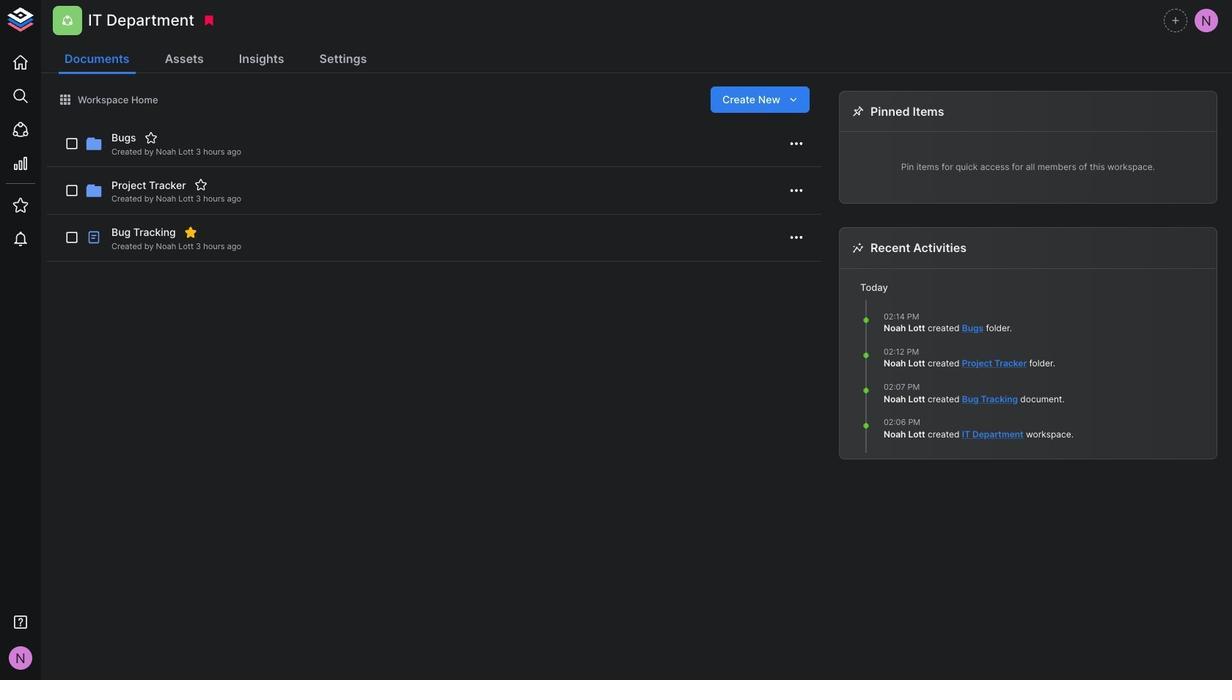 Task type: vqa. For each thing, say whether or not it's contained in the screenshot.
the t button
no



Task type: describe. For each thing, give the bounding box(es) containing it.
remove bookmark image
[[203, 14, 216, 27]]

0 vertical spatial favorite image
[[144, 131, 157, 145]]

1 horizontal spatial favorite image
[[194, 179, 207, 192]]



Task type: locate. For each thing, give the bounding box(es) containing it.
1 vertical spatial favorite image
[[194, 179, 207, 192]]

remove favorite image
[[184, 226, 197, 239]]

favorite image
[[144, 131, 157, 145], [194, 179, 207, 192]]

0 horizontal spatial favorite image
[[144, 131, 157, 145]]



